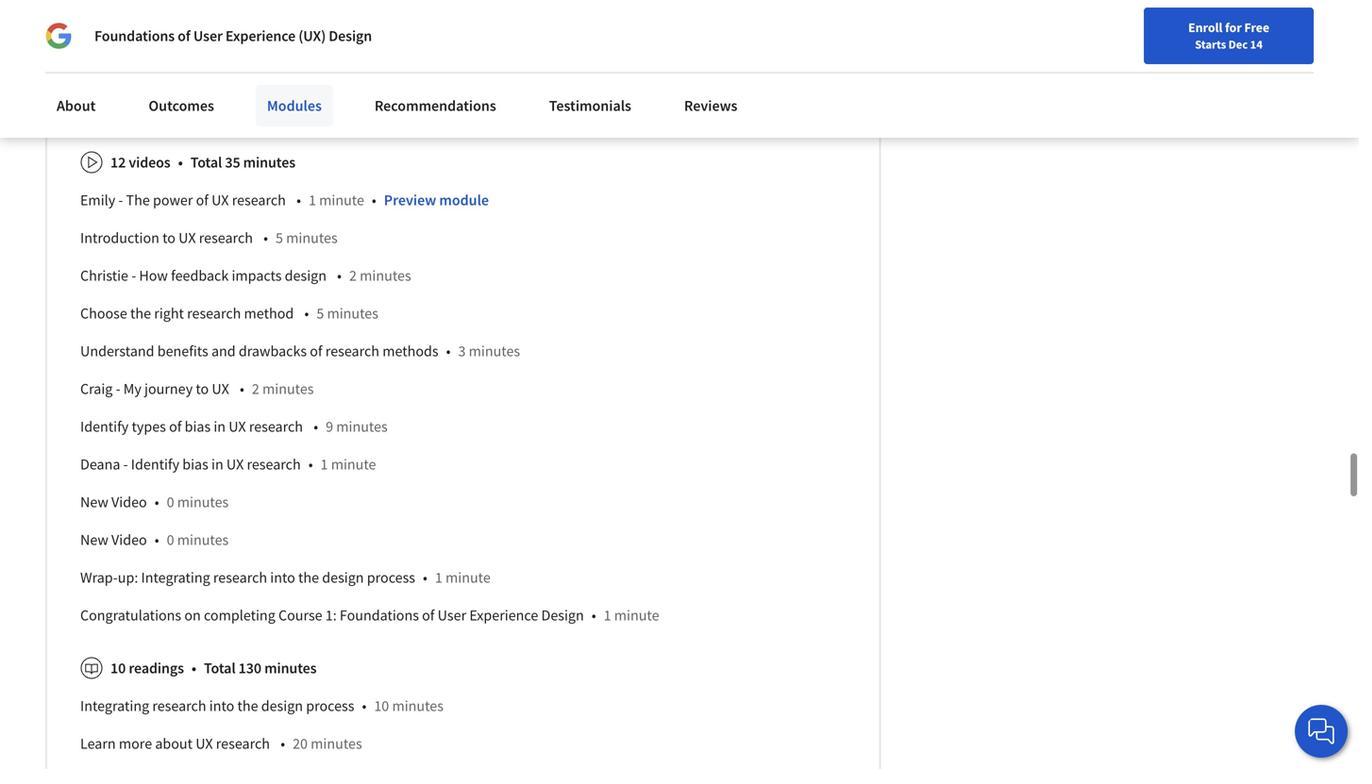 Task type: describe. For each thing, give the bounding box(es) containing it.
0 horizontal spatial the
[[130, 304, 151, 323]]

chat with us image
[[1307, 717, 1337, 747]]

ux for of
[[229, 418, 246, 436]]

0 vertical spatial design
[[285, 266, 327, 285]]

outcomes link
[[137, 85, 226, 127]]

1 plugin
[[110, 55, 161, 74]]

christie
[[80, 266, 128, 285]]

bias for identify
[[182, 455, 209, 474]]

20
[[293, 735, 308, 754]]

hide
[[103, 99, 130, 116]]

congratulations on completing course 1: foundations of user experience design • 1 minute
[[80, 606, 660, 625]]

12
[[110, 153, 126, 172]]

plugin
[[121, 55, 161, 74]]

in for of
[[214, 418, 226, 436]]

understand
[[80, 342, 154, 361]]

research up and on the left top
[[187, 304, 241, 323]]

modules
[[267, 96, 322, 115]]

free
[[1245, 19, 1270, 36]]

my
[[123, 380, 141, 399]]

• total 35 minutes
[[178, 153, 296, 172]]

3
[[458, 342, 466, 361]]

- for deana
[[123, 455, 128, 474]]

how
[[139, 266, 168, 285]]

ux up feedback
[[179, 229, 196, 248]]

power
[[153, 191, 193, 210]]

1 horizontal spatial process
[[367, 569, 415, 588]]

35
[[225, 153, 240, 172]]

recommendations link
[[363, 85, 508, 127]]

about
[[57, 96, 96, 115]]

1 vertical spatial 10
[[374, 697, 389, 716]]

design inside hide info about module content region
[[541, 606, 584, 625]]

wrap-
[[80, 569, 118, 588]]

deana
[[80, 455, 120, 474]]

coursera image
[[23, 15, 143, 46]]

about for ux
[[155, 735, 193, 754]]

modules link
[[256, 85, 333, 127]]

readings
[[129, 659, 184, 678]]

module inside hide info about module content dropdown button
[[194, 99, 238, 116]]

craig - my journey to ux • 2 minutes
[[80, 380, 314, 399]]

hide info about module content
[[103, 99, 284, 116]]

0 vertical spatial 10
[[110, 659, 126, 678]]

130
[[239, 659, 262, 678]]

starts
[[1195, 37, 1227, 52]]

info
[[132, 99, 155, 116]]

completing
[[204, 606, 275, 625]]

more
[[119, 735, 152, 754]]

recommendations
[[375, 96, 496, 115]]

christie - how feedback impacts design • 2 minutes
[[80, 266, 411, 285]]

testimonials
[[549, 96, 632, 115]]

14
[[1251, 37, 1263, 52]]

choose the right research method • 5 minutes
[[80, 304, 379, 323]]

enroll
[[1189, 19, 1223, 36]]

benefits
[[157, 342, 208, 361]]

2 video from the top
[[111, 531, 147, 550]]

introduction to ux research • 5 minutes
[[80, 229, 338, 248]]

in for identify
[[212, 455, 224, 474]]

about for module
[[157, 99, 191, 116]]

0 vertical spatial user
[[193, 26, 223, 45]]

learn
[[80, 735, 116, 754]]

google image
[[45, 23, 72, 49]]

wrap-up: integrating research into the design process • 1 minute
[[80, 569, 491, 588]]

journey
[[145, 380, 193, 399]]

impacts
[[232, 266, 282, 285]]

on
[[184, 606, 201, 625]]

learn more about ux research • 20 minutes
[[80, 735, 362, 754]]

and
[[211, 342, 236, 361]]

deana - identify bias in ux research • 1 minute
[[80, 455, 376, 474]]

1 vertical spatial process
[[306, 697, 355, 716]]

integrating research into the design process • 10 minutes
[[80, 697, 444, 716]]

preview
[[384, 191, 436, 210]]

2 0 from the top
[[167, 531, 174, 550]]

preview module link
[[384, 191, 489, 210]]

9
[[326, 418, 333, 436]]

(ux)
[[299, 26, 326, 45]]

1 horizontal spatial into
[[270, 569, 295, 588]]

method
[[244, 304, 294, 323]]

right
[[154, 304, 184, 323]]

feedback
[[171, 266, 229, 285]]

ux for the
[[212, 191, 229, 210]]

0 vertical spatial integrating
[[141, 569, 210, 588]]

user inside hide info about module content region
[[438, 606, 467, 625]]

1 horizontal spatial to
[[196, 380, 209, 399]]

choose
[[80, 304, 127, 323]]

drawbacks
[[239, 342, 307, 361]]

videos
[[129, 153, 171, 172]]

emily - the power of ux research • 1 minute • preview module
[[80, 191, 489, 210]]



Task type: vqa. For each thing, say whether or not it's contained in the screenshot.
module's about
yes



Task type: locate. For each thing, give the bounding box(es) containing it.
new up wrap-
[[80, 531, 108, 550]]

about inside hide info about module content region
[[155, 735, 193, 754]]

0 vertical spatial to
[[163, 229, 176, 248]]

video down deana
[[111, 493, 147, 512]]

design
[[285, 266, 327, 285], [322, 569, 364, 588], [261, 697, 303, 716]]

1 vertical spatial into
[[209, 697, 234, 716]]

foundations inside hide info about module content region
[[340, 606, 419, 625]]

- left "my"
[[116, 380, 120, 399]]

about
[[157, 99, 191, 116], [155, 735, 193, 754]]

video
[[111, 493, 147, 512], [111, 531, 147, 550]]

1 horizontal spatial experience
[[470, 606, 538, 625]]

to
[[163, 229, 176, 248], [196, 380, 209, 399]]

0 horizontal spatial process
[[306, 697, 355, 716]]

ux up the deana - identify bias in ux research • 1 minute
[[229, 418, 246, 436]]

research up christie - how feedback impacts design • 2 minutes
[[199, 229, 253, 248]]

about right more
[[155, 735, 193, 754]]

1 vertical spatial experience
[[470, 606, 538, 625]]

integrating
[[141, 569, 210, 588], [80, 697, 149, 716]]

0 vertical spatial process
[[367, 569, 415, 588]]

ux
[[212, 191, 229, 210], [179, 229, 196, 248], [212, 380, 229, 399], [229, 418, 246, 436], [227, 455, 244, 474], [196, 735, 213, 754]]

1 new video • 0 minutes from the top
[[80, 493, 229, 512]]

1 horizontal spatial user
[[438, 606, 467, 625]]

1 horizontal spatial 10
[[374, 697, 389, 716]]

reviews
[[685, 96, 738, 115]]

enroll for free starts dec 14
[[1189, 19, 1270, 52]]

methods
[[383, 342, 439, 361]]

1 horizontal spatial module
[[439, 191, 489, 210]]

0 horizontal spatial module
[[194, 99, 238, 116]]

0 vertical spatial into
[[270, 569, 295, 588]]

emily
[[80, 191, 115, 210]]

in down identify types of bias in ux research • 9 minutes
[[212, 455, 224, 474]]

identify up deana
[[80, 418, 129, 436]]

2 new video • 0 minutes from the top
[[80, 531, 229, 550]]

about right info
[[157, 99, 191, 116]]

identify
[[80, 418, 129, 436], [131, 455, 179, 474]]

research down readings
[[152, 697, 206, 716]]

1 vertical spatial bias
[[182, 455, 209, 474]]

process
[[367, 569, 415, 588], [306, 697, 355, 716]]

bias for of
[[185, 418, 211, 436]]

research left methods on the top of page
[[326, 342, 380, 361]]

10 left readings
[[110, 659, 126, 678]]

introduction
[[80, 229, 160, 248]]

research down integrating research into the design process • 10 minutes
[[216, 735, 270, 754]]

ux down identify types of bias in ux research • 9 minutes
[[227, 455, 244, 474]]

5 down emily - the power of ux research • 1 minute • preview module
[[276, 229, 283, 248]]

0 vertical spatial about
[[157, 99, 191, 116]]

into up 'learn more about ux research • 20 minutes'
[[209, 697, 234, 716]]

- for christie
[[131, 266, 136, 285]]

ux right more
[[196, 735, 213, 754]]

1 vertical spatial the
[[298, 569, 319, 588]]

0 down the deana - identify bias in ux research • 1 minute
[[167, 493, 174, 512]]

into up course
[[270, 569, 295, 588]]

foundations of user experience (ux) design
[[94, 26, 372, 45]]

new down deana
[[80, 493, 108, 512]]

in up the deana - identify bias in ux research • 1 minute
[[214, 418, 226, 436]]

module inside hide info about module content region
[[439, 191, 489, 210]]

identify down types
[[131, 455, 179, 474]]

0 vertical spatial design
[[329, 26, 372, 45]]

module right preview
[[439, 191, 489, 210]]

- for emily
[[118, 191, 123, 210]]

1 new from the top
[[80, 493, 108, 512]]

2 new from the top
[[80, 531, 108, 550]]

1:
[[326, 606, 337, 625]]

2 down drawbacks
[[252, 380, 259, 399]]

- left the
[[118, 191, 123, 210]]

research up completing
[[213, 569, 267, 588]]

-
[[118, 191, 123, 210], [131, 266, 136, 285], [116, 380, 120, 399], [123, 455, 128, 474]]

the down '130'
[[237, 697, 258, 716]]

about link
[[45, 85, 107, 127]]

0 vertical spatial foundations
[[94, 26, 175, 45]]

2 up the understand benefits and drawbacks of research methods • 3 minutes
[[349, 266, 357, 285]]

0 vertical spatial in
[[214, 418, 226, 436]]

understand benefits and drawbacks of research methods • 3 minutes
[[80, 342, 520, 361]]

1 vertical spatial new video • 0 minutes
[[80, 531, 229, 550]]

of
[[178, 26, 191, 45], [196, 191, 209, 210], [310, 342, 323, 361], [169, 418, 182, 436], [422, 606, 435, 625]]

1 horizontal spatial identify
[[131, 455, 179, 474]]

new video • 0 minutes up 'up:'
[[80, 531, 229, 550]]

1 vertical spatial to
[[196, 380, 209, 399]]

0 horizontal spatial to
[[163, 229, 176, 248]]

1 video from the top
[[111, 493, 147, 512]]

0 vertical spatial 2
[[349, 266, 357, 285]]

• total 130 minutes
[[192, 659, 317, 678]]

total
[[190, 153, 222, 172], [204, 659, 236, 678]]

info about module content element
[[73, 83, 846, 770]]

0 horizontal spatial experience
[[226, 26, 296, 45]]

1 horizontal spatial 2
[[349, 266, 357, 285]]

total left '130'
[[204, 659, 236, 678]]

research left 9
[[249, 418, 303, 436]]

in
[[214, 418, 226, 436], [212, 455, 224, 474]]

integrating up "on" at bottom
[[141, 569, 210, 588]]

2 for christie - how feedback impacts design
[[349, 266, 357, 285]]

total for total 130 minutes
[[204, 659, 236, 678]]

types
[[132, 418, 166, 436]]

bias down craig - my journey to ux • 2 minutes
[[185, 418, 211, 436]]

identify types of bias in ux research • 9 minutes
[[80, 418, 388, 436]]

1 vertical spatial identify
[[131, 455, 179, 474]]

ux up introduction to ux research • 5 minutes
[[212, 191, 229, 210]]

0 up congratulations
[[167, 531, 174, 550]]

- for craig
[[116, 380, 120, 399]]

1 horizontal spatial the
[[237, 697, 258, 716]]

course
[[278, 606, 323, 625]]

- right deana
[[123, 455, 128, 474]]

0 horizontal spatial foundations
[[94, 26, 175, 45]]

1 vertical spatial module
[[439, 191, 489, 210]]

0 vertical spatial 5
[[276, 229, 283, 248]]

1
[[110, 55, 118, 74], [309, 191, 316, 210], [321, 455, 328, 474], [435, 569, 443, 588], [604, 606, 611, 625]]

0 horizontal spatial 5
[[276, 229, 283, 248]]

0 vertical spatial 0
[[167, 493, 174, 512]]

congratulations
[[80, 606, 181, 625]]

new video • 0 minutes
[[80, 493, 229, 512], [80, 531, 229, 550]]

research down identify types of bias in ux research • 9 minutes
[[247, 455, 301, 474]]

1 vertical spatial design
[[322, 569, 364, 588]]

the
[[126, 191, 150, 210]]

the left right
[[130, 304, 151, 323]]

design up 1:
[[322, 569, 364, 588]]

0 vertical spatial the
[[130, 304, 151, 323]]

process up 20
[[306, 697, 355, 716]]

0 vertical spatial module
[[194, 99, 238, 116]]

0 vertical spatial experience
[[226, 26, 296, 45]]

2 vertical spatial the
[[237, 697, 258, 716]]

10 down congratulations on completing course 1: foundations of user experience design • 1 minute
[[374, 697, 389, 716]]

to down power
[[163, 229, 176, 248]]

research
[[232, 191, 286, 210], [199, 229, 253, 248], [187, 304, 241, 323], [326, 342, 380, 361], [249, 418, 303, 436], [247, 455, 301, 474], [213, 569, 267, 588], [152, 697, 206, 716], [216, 735, 270, 754]]

0 horizontal spatial 2
[[252, 380, 259, 399]]

None search field
[[269, 12, 581, 50]]

0 vertical spatial identify
[[80, 418, 129, 436]]

10 readings
[[110, 659, 184, 678]]

about inside hide info about module content dropdown button
[[157, 99, 191, 116]]

video up 'up:'
[[111, 531, 147, 550]]

1 horizontal spatial design
[[541, 606, 584, 625]]

hide info about module content region
[[80, 136, 846, 770]]

0 vertical spatial video
[[111, 493, 147, 512]]

1 vertical spatial total
[[204, 659, 236, 678]]

0 vertical spatial new video • 0 minutes
[[80, 493, 229, 512]]

1 0 from the top
[[167, 493, 174, 512]]

1 vertical spatial 5
[[317, 304, 324, 323]]

module left content
[[194, 99, 238, 116]]

new video • 0 minutes down deana
[[80, 493, 229, 512]]

0 horizontal spatial identify
[[80, 418, 129, 436]]

bias down identify types of bias in ux research • 9 minutes
[[182, 455, 209, 474]]

ux down and on the left top
[[212, 380, 229, 399]]

total left the 35
[[190, 153, 222, 172]]

1 vertical spatial foundations
[[340, 606, 419, 625]]

0 horizontal spatial into
[[209, 697, 234, 716]]

testimonials link
[[538, 85, 643, 127]]

hide info about module content button
[[73, 91, 292, 125]]

minute
[[319, 191, 364, 210], [331, 455, 376, 474], [446, 569, 491, 588], [614, 606, 660, 625]]

2
[[349, 266, 357, 285], [252, 380, 259, 399]]

2 vertical spatial design
[[261, 697, 303, 716]]

menu item
[[1019, 19, 1140, 80]]

total for total 35 minutes
[[190, 153, 222, 172]]

1 horizontal spatial foundations
[[340, 606, 419, 625]]

for
[[1226, 19, 1242, 36]]

into
[[270, 569, 295, 588], [209, 697, 234, 716]]

1 vertical spatial new
[[80, 531, 108, 550]]

dec
[[1229, 37, 1248, 52]]

ux for identify
[[227, 455, 244, 474]]

2 horizontal spatial the
[[298, 569, 319, 588]]

to right "journey"
[[196, 380, 209, 399]]

reviews link
[[673, 85, 749, 127]]

content
[[240, 99, 284, 116]]

foundations right 1:
[[340, 606, 419, 625]]

0 vertical spatial total
[[190, 153, 222, 172]]

1 vertical spatial user
[[438, 606, 467, 625]]

craig
[[80, 380, 113, 399]]

1 vertical spatial about
[[155, 735, 193, 754]]

integrating up learn
[[80, 697, 149, 716]]

0 horizontal spatial 10
[[110, 659, 126, 678]]

0 horizontal spatial design
[[329, 26, 372, 45]]

user
[[193, 26, 223, 45], [438, 606, 467, 625]]

module
[[194, 99, 238, 116], [439, 191, 489, 210]]

foundations up 1 plugin at top left
[[94, 26, 175, 45]]

experience
[[226, 26, 296, 45], [470, 606, 538, 625]]

design
[[329, 26, 372, 45], [541, 606, 584, 625]]

1 vertical spatial 0
[[167, 531, 174, 550]]

12 videos
[[110, 153, 171, 172]]

ux for my
[[212, 380, 229, 399]]

1 vertical spatial in
[[212, 455, 224, 474]]

1 horizontal spatial 5
[[317, 304, 324, 323]]

the up course
[[298, 569, 319, 588]]

- left how
[[131, 266, 136, 285]]

2 for craig - my journey to ux
[[252, 380, 259, 399]]

0 vertical spatial new
[[80, 493, 108, 512]]

design up 20
[[261, 697, 303, 716]]

up:
[[118, 569, 138, 588]]

0 horizontal spatial user
[[193, 26, 223, 45]]

design right 'impacts'
[[285, 266, 327, 285]]

minutes
[[243, 153, 296, 172], [286, 229, 338, 248], [360, 266, 411, 285], [327, 304, 379, 323], [469, 342, 520, 361], [263, 380, 314, 399], [336, 418, 388, 436], [177, 493, 229, 512], [177, 531, 229, 550], [264, 659, 317, 678], [392, 697, 444, 716], [311, 735, 362, 754]]

1 vertical spatial design
[[541, 606, 584, 625]]

research down • total 35 minutes
[[232, 191, 286, 210]]

0 vertical spatial bias
[[185, 418, 211, 436]]

5 up the understand benefits and drawbacks of research methods • 3 minutes
[[317, 304, 324, 323]]

10
[[110, 659, 126, 678], [374, 697, 389, 716]]

1 vertical spatial integrating
[[80, 697, 149, 716]]

outcomes
[[149, 96, 214, 115]]

process up congratulations on completing course 1: foundations of user experience design • 1 minute
[[367, 569, 415, 588]]

1 vertical spatial 2
[[252, 380, 259, 399]]

•
[[178, 153, 183, 172], [297, 191, 301, 210], [372, 191, 377, 210], [264, 229, 268, 248], [337, 266, 342, 285], [304, 304, 309, 323], [446, 342, 451, 361], [240, 380, 244, 399], [314, 418, 318, 436], [308, 455, 313, 474], [155, 493, 159, 512], [155, 531, 159, 550], [423, 569, 428, 588], [592, 606, 596, 625], [192, 659, 196, 678], [362, 697, 367, 716], [281, 735, 285, 754]]

1 vertical spatial video
[[111, 531, 147, 550]]

experience inside hide info about module content region
[[470, 606, 538, 625]]



